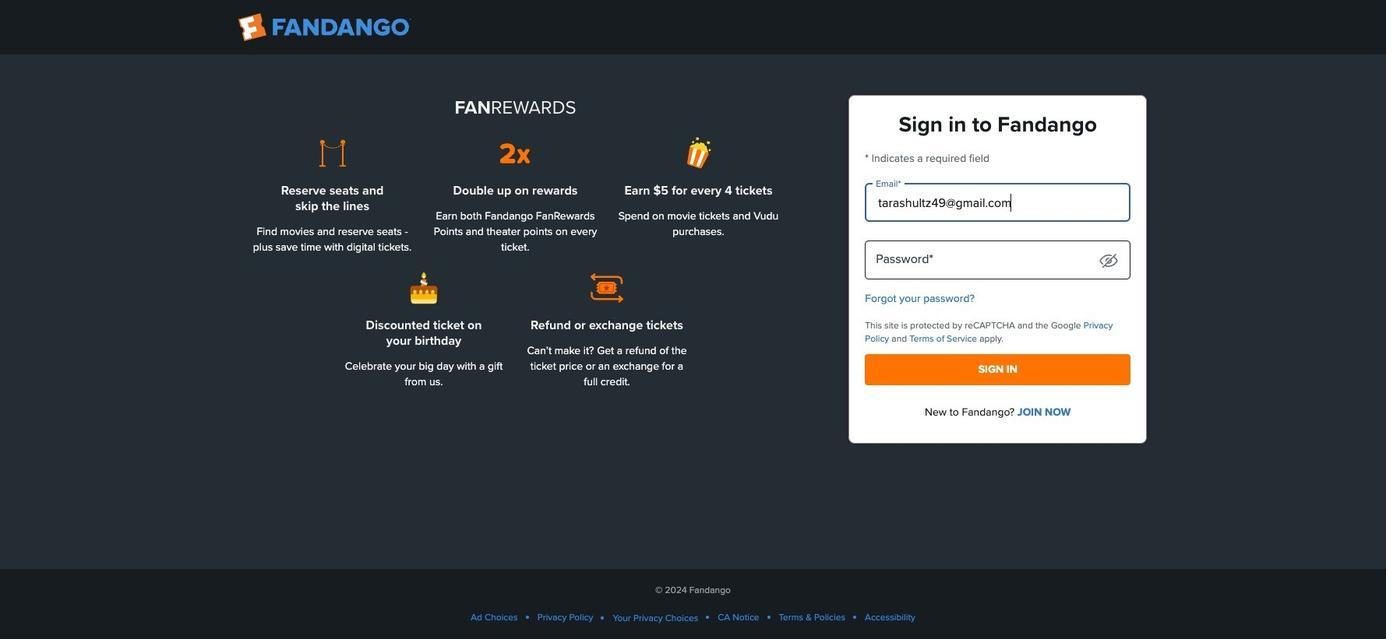 Task type: locate. For each thing, give the bounding box(es) containing it.
  text field
[[865, 183, 1131, 222]]

password hide image
[[1100, 254, 1118, 268]]

  password field
[[865, 241, 1131, 280]]

None submit
[[865, 355, 1131, 386]]

fandango home image
[[238, 13, 411, 41]]



Task type: vqa. For each thing, say whether or not it's contained in the screenshot.
 "text field"
yes



